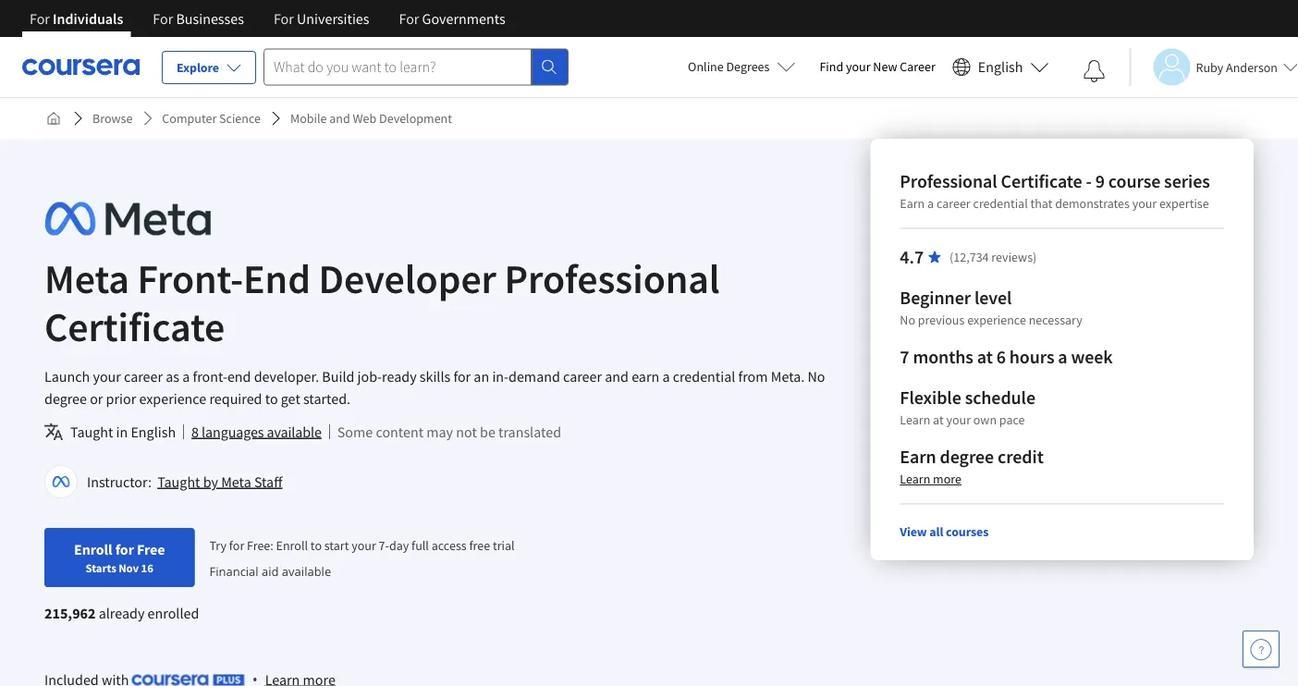 Task type: locate. For each thing, give the bounding box(es) containing it.
0 vertical spatial credential
[[974, 195, 1028, 212]]

credential left from
[[673, 367, 736, 386]]

to inside try for free: enroll to start your 7-day full access free trial financial aid available
[[311, 537, 322, 554]]

1 vertical spatial taught
[[157, 473, 200, 491]]

learn inside flexible schedule learn at your own pace
[[900, 412, 931, 428]]

career up (12,734 on the right top
[[937, 195, 971, 212]]

1 vertical spatial and
[[605, 367, 629, 386]]

english right in
[[131, 423, 176, 441]]

reviews)
[[992, 249, 1037, 265]]

1 horizontal spatial for
[[229, 537, 244, 554]]

1 vertical spatial learn
[[900, 471, 931, 488]]

an
[[474, 367, 490, 386]]

no right meta.
[[808, 367, 826, 386]]

0 horizontal spatial and
[[330, 110, 350, 127]]

some content may not be translated
[[337, 423, 562, 441]]

access
[[432, 537, 467, 554]]

0 vertical spatial meta
[[44, 253, 129, 304]]

0 vertical spatial certificate
[[1001, 170, 1083, 193]]

no
[[900, 312, 916, 328], [808, 367, 826, 386]]

and left web
[[330, 110, 350, 127]]

enroll inside enroll for free starts nov 16
[[74, 540, 112, 559]]

free
[[469, 537, 490, 554]]

instructor:
[[87, 473, 152, 491]]

build
[[322, 367, 355, 386]]

to left start
[[311, 537, 322, 554]]

for inside try for free: enroll to start your 7-day full access free trial financial aid available
[[229, 537, 244, 554]]

for right try
[[229, 537, 244, 554]]

governments
[[422, 9, 506, 28]]

english button
[[945, 37, 1057, 97]]

translated
[[499, 423, 562, 441]]

0 horizontal spatial credential
[[673, 367, 736, 386]]

flexible schedule learn at your own pace
[[900, 386, 1036, 428]]

at down "flexible"
[[933, 412, 944, 428]]

1 vertical spatial experience
[[139, 389, 207, 408]]

1 horizontal spatial at
[[978, 346, 993, 369]]

professional
[[900, 170, 998, 193], [505, 253, 720, 304]]

courses
[[946, 524, 989, 540]]

your inside launch your career as a front-end developer. build job-ready skills for an in-demand career and earn a credential from meta. no degree or prior experience required to get started.
[[93, 367, 121, 386]]

0 vertical spatial no
[[900, 312, 916, 328]]

level
[[975, 286, 1012, 309]]

be
[[480, 423, 496, 441]]

1 vertical spatial professional
[[505, 253, 720, 304]]

earn
[[632, 367, 660, 386]]

0 vertical spatial professional
[[900, 170, 998, 193]]

0 horizontal spatial taught
[[70, 423, 113, 441]]

credential inside launch your career as a front-end developer. build job-ready skills for an in-demand career and earn a credential from meta. no degree or prior experience required to get started.
[[673, 367, 736, 386]]

1 learn from the top
[[900, 412, 931, 428]]

0 horizontal spatial professional
[[505, 253, 720, 304]]

1 horizontal spatial to
[[311, 537, 322, 554]]

2 horizontal spatial career
[[937, 195, 971, 212]]

for up nov
[[115, 540, 134, 559]]

at left 6
[[978, 346, 993, 369]]

1 horizontal spatial meta
[[221, 473, 251, 491]]

1 vertical spatial earn
[[900, 445, 937, 469]]

your left own
[[947, 412, 971, 428]]

pace
[[1000, 412, 1025, 428]]

1 horizontal spatial career
[[563, 367, 602, 386]]

home image
[[46, 111, 61, 126]]

meta down meta image
[[44, 253, 129, 304]]

2 earn from the top
[[900, 445, 937, 469]]

0 horizontal spatial degree
[[44, 389, 87, 408]]

businesses
[[176, 9, 244, 28]]

taught
[[70, 423, 113, 441], [157, 473, 200, 491]]

What do you want to learn? text field
[[264, 49, 532, 86]]

english right the "career"
[[979, 58, 1024, 76]]

0 vertical spatial learn
[[900, 412, 931, 428]]

enroll up starts
[[74, 540, 112, 559]]

launch your career as a front-end developer. build job-ready skills for an in-demand career and earn a credential from meta. no degree or prior experience required to get started.
[[44, 367, 826, 408]]

7 months at 6 hours a week
[[900, 346, 1113, 369]]

career
[[937, 195, 971, 212], [124, 367, 163, 386], [563, 367, 602, 386]]

1 earn from the top
[[900, 195, 925, 212]]

for left businesses
[[153, 9, 173, 28]]

your up or
[[93, 367, 121, 386]]

1 horizontal spatial english
[[979, 58, 1024, 76]]

1 vertical spatial available
[[282, 563, 331, 579]]

0 vertical spatial available
[[267, 423, 322, 441]]

1 horizontal spatial degree
[[940, 445, 995, 469]]

for
[[454, 367, 471, 386], [229, 537, 244, 554], [115, 540, 134, 559]]

certificate inside meta front-end developer professional certificate
[[44, 301, 225, 352]]

0 vertical spatial earn
[[900, 195, 925, 212]]

get
[[281, 389, 300, 408]]

1 horizontal spatial and
[[605, 367, 629, 386]]

7
[[900, 346, 910, 369]]

for left an
[[454, 367, 471, 386]]

professional inside meta front-end developer professional certificate
[[505, 253, 720, 304]]

1 vertical spatial english
[[131, 423, 176, 441]]

own
[[974, 412, 997, 428]]

1 vertical spatial at
[[933, 412, 944, 428]]

0 vertical spatial to
[[265, 389, 278, 408]]

universities
[[297, 9, 370, 28]]

(12,734
[[950, 249, 989, 265]]

0 horizontal spatial for
[[115, 540, 134, 559]]

2 for from the left
[[153, 9, 173, 28]]

certificate
[[1001, 170, 1083, 193], [44, 301, 225, 352]]

your left 7-
[[352, 537, 376, 554]]

financial aid available button
[[209, 563, 331, 579]]

certificate up that
[[1001, 170, 1083, 193]]

experience inside launch your career as a front-end developer. build job-ready skills for an in-demand career and earn a credential from meta. no degree or prior experience required to get started.
[[139, 389, 207, 408]]

None search field
[[264, 49, 569, 86]]

taught by meta staff link
[[157, 473, 283, 491]]

no inside launch your career as a front-end developer. build job-ready skills for an in-demand career and earn a credential from meta. no degree or prior experience required to get started.
[[808, 367, 826, 386]]

career right 'demand'
[[563, 367, 602, 386]]

mobile
[[290, 110, 327, 127]]

and left earn
[[605, 367, 629, 386]]

0 vertical spatial english
[[979, 58, 1024, 76]]

at
[[978, 346, 993, 369], [933, 412, 944, 428]]

1 horizontal spatial professional
[[900, 170, 998, 193]]

experience
[[968, 312, 1027, 328], [139, 389, 207, 408]]

a inside professional certificate - 9 course series earn a career credential that demonstrates your expertise
[[928, 195, 934, 212]]

front-
[[137, 253, 243, 304]]

0 vertical spatial experience
[[968, 312, 1027, 328]]

0 vertical spatial degree
[[44, 389, 87, 408]]

mobile and web development
[[290, 110, 452, 127]]

9
[[1096, 170, 1105, 193]]

0 vertical spatial and
[[330, 110, 350, 127]]

1 vertical spatial certificate
[[44, 301, 225, 352]]

for inside enroll for free starts nov 16
[[115, 540, 134, 559]]

credential left that
[[974, 195, 1028, 212]]

demand
[[509, 367, 560, 386]]

free
[[137, 540, 165, 559]]

enroll inside try for free: enroll to start your 7-day full access free trial financial aid available
[[276, 537, 308, 554]]

0 vertical spatial at
[[978, 346, 993, 369]]

degree up more
[[940, 445, 995, 469]]

for for governments
[[399, 9, 419, 28]]

taught left by
[[157, 473, 200, 491]]

full
[[412, 537, 429, 554]]

215,962 already enrolled
[[44, 604, 199, 623]]

no left "previous"
[[900, 312, 916, 328]]

anderson
[[1227, 59, 1278, 75]]

0 horizontal spatial enroll
[[74, 540, 112, 559]]

in-
[[492, 367, 509, 386]]

1 horizontal spatial certificate
[[1001, 170, 1083, 193]]

a
[[928, 195, 934, 212], [1059, 346, 1068, 369], [182, 367, 190, 386], [663, 367, 670, 386]]

degree down launch
[[44, 389, 87, 408]]

for up what do you want to learn? "text field"
[[399, 9, 419, 28]]

0 horizontal spatial at
[[933, 412, 944, 428]]

view
[[900, 524, 927, 540]]

professional inside professional certificate - 9 course series earn a career credential that demonstrates your expertise
[[900, 170, 998, 193]]

0 horizontal spatial english
[[131, 423, 176, 441]]

0 horizontal spatial to
[[265, 389, 278, 408]]

meta.
[[771, 367, 805, 386]]

1 vertical spatial credential
[[673, 367, 736, 386]]

developer
[[319, 253, 497, 304]]

for left individuals
[[30, 9, 50, 28]]

certificate up "as"
[[44, 301, 225, 352]]

your down course
[[1133, 195, 1157, 212]]

earn up 4.7
[[900, 195, 925, 212]]

16
[[141, 561, 153, 575]]

earn up 'learn more' link
[[900, 445, 937, 469]]

earn inside earn degree credit learn more
[[900, 445, 937, 469]]

credential inside professional certificate - 9 course series earn a career credential that demonstrates your expertise
[[974, 195, 1028, 212]]

meta right by
[[221, 473, 251, 491]]

215,962
[[44, 604, 96, 623]]

starts
[[86, 561, 116, 575]]

to
[[265, 389, 278, 408], [311, 537, 322, 554]]

1 vertical spatial to
[[311, 537, 322, 554]]

experience down "as"
[[139, 389, 207, 408]]

english
[[979, 58, 1024, 76], [131, 423, 176, 441]]

and inside launch your career as a front-end developer. build job-ready skills for an in-demand career and earn a credential from meta. no degree or prior experience required to get started.
[[605, 367, 629, 386]]

1 for from the left
[[30, 9, 50, 28]]

your
[[846, 58, 871, 75], [1133, 195, 1157, 212], [93, 367, 121, 386], [947, 412, 971, 428], [352, 537, 376, 554]]

already
[[99, 604, 145, 623]]

3 for from the left
[[274, 9, 294, 28]]

1 vertical spatial no
[[808, 367, 826, 386]]

0 horizontal spatial meta
[[44, 253, 129, 304]]

2 learn from the top
[[900, 471, 931, 488]]

2 horizontal spatial for
[[454, 367, 471, 386]]

for
[[30, 9, 50, 28], [153, 9, 173, 28], [274, 9, 294, 28], [399, 9, 419, 28]]

ruby anderson
[[1197, 59, 1278, 75]]

1 horizontal spatial experience
[[968, 312, 1027, 328]]

0 vertical spatial taught
[[70, 423, 113, 441]]

1 horizontal spatial no
[[900, 312, 916, 328]]

1 horizontal spatial credential
[[974, 195, 1028, 212]]

0 horizontal spatial certificate
[[44, 301, 225, 352]]

to left get
[[265, 389, 278, 408]]

enroll right free:
[[276, 537, 308, 554]]

learn down "flexible"
[[900, 412, 931, 428]]

ruby
[[1197, 59, 1224, 75]]

0 horizontal spatial experience
[[139, 389, 207, 408]]

career inside professional certificate - 9 course series earn a career credential that demonstrates your expertise
[[937, 195, 971, 212]]

career left "as"
[[124, 367, 163, 386]]

and
[[330, 110, 350, 127], [605, 367, 629, 386]]

credential
[[974, 195, 1028, 212], [673, 367, 736, 386]]

meta
[[44, 253, 129, 304], [221, 473, 251, 491]]

that
[[1031, 195, 1053, 212]]

may
[[427, 423, 453, 441]]

for for individuals
[[30, 9, 50, 28]]

1 horizontal spatial enroll
[[276, 537, 308, 554]]

1 vertical spatial degree
[[940, 445, 995, 469]]

certificate inside professional certificate - 9 course series earn a career credential that demonstrates your expertise
[[1001, 170, 1083, 193]]

4 for from the left
[[399, 9, 419, 28]]

taught left in
[[70, 423, 113, 441]]

learn left more
[[900, 471, 931, 488]]

for left universities
[[274, 9, 294, 28]]

experience down level
[[968, 312, 1027, 328]]

experience inside beginner level no previous experience necessary
[[968, 312, 1027, 328]]

computer science link
[[155, 102, 268, 135]]

available down get
[[267, 423, 322, 441]]

for inside launch your career as a front-end developer. build job-ready skills for an in-demand career and earn a credential from meta. no degree or prior experience required to get started.
[[454, 367, 471, 386]]

available right aid
[[282, 563, 331, 579]]

0 horizontal spatial no
[[808, 367, 826, 386]]



Task type: describe. For each thing, give the bounding box(es) containing it.
day
[[389, 537, 409, 554]]

available inside try for free: enroll to start your 7-day full access free trial financial aid available
[[282, 563, 331, 579]]

banner navigation
[[15, 0, 520, 37]]

and inside "link"
[[330, 110, 350, 127]]

new
[[874, 58, 898, 75]]

available inside button
[[267, 423, 322, 441]]

for individuals
[[30, 9, 123, 28]]

prior
[[106, 389, 136, 408]]

your inside try for free: enroll to start your 7-day full access free trial financial aid available
[[352, 537, 376, 554]]

web
[[353, 110, 377, 127]]

taught in english
[[70, 423, 176, 441]]

credit
[[998, 445, 1044, 469]]

ruby anderson button
[[1130, 49, 1299, 86]]

-
[[1087, 170, 1092, 193]]

for businesses
[[153, 9, 244, 28]]

for for try for free: enroll to start your 7-day full access free trial
[[229, 537, 244, 554]]

by
[[203, 473, 218, 491]]

development
[[379, 110, 452, 127]]

(12,734 reviews)
[[950, 249, 1037, 265]]

months
[[913, 346, 974, 369]]

science
[[219, 110, 261, 127]]

find
[[820, 58, 844, 75]]

try for free: enroll to start your 7-day full access free trial financial aid available
[[209, 537, 515, 579]]

aid
[[262, 563, 279, 579]]

4.7
[[900, 246, 924, 269]]

end
[[228, 367, 251, 386]]

browse
[[93, 110, 133, 127]]

1 horizontal spatial taught
[[157, 473, 200, 491]]

6
[[997, 346, 1006, 369]]

for for enroll for free
[[115, 540, 134, 559]]

find your new career link
[[811, 56, 945, 79]]

start
[[324, 537, 349, 554]]

taught by meta staff image
[[47, 468, 75, 496]]

series
[[1165, 170, 1211, 193]]

schedule
[[965, 386, 1036, 409]]

course
[[1109, 170, 1161, 193]]

meta inside meta front-end developer professional certificate
[[44, 253, 129, 304]]

degree inside launch your career as a front-end developer. build job-ready skills for an in-demand career and earn a credential from meta. no degree or prior experience required to get started.
[[44, 389, 87, 408]]

expertise
[[1160, 195, 1210, 212]]

instructor: taught by meta staff
[[87, 473, 283, 491]]

from
[[739, 367, 768, 386]]

front-
[[193, 367, 228, 386]]

meta front-end developer professional certificate
[[44, 253, 720, 352]]

end
[[243, 253, 311, 304]]

explore
[[177, 59, 219, 76]]

your inside flexible schedule learn at your own pace
[[947, 412, 971, 428]]

for governments
[[399, 9, 506, 28]]

or
[[90, 389, 103, 408]]

beginner level no previous experience necessary
[[900, 286, 1083, 328]]

week
[[1072, 346, 1113, 369]]

your right find
[[846, 58, 871, 75]]

7-
[[379, 537, 389, 554]]

view all courses
[[900, 524, 989, 540]]

online
[[688, 58, 724, 75]]

degrees
[[727, 58, 770, 75]]

for universities
[[274, 9, 370, 28]]

at inside flexible schedule learn at your own pace
[[933, 412, 944, 428]]

meta image
[[44, 198, 211, 240]]

earn degree credit learn more
[[900, 445, 1044, 488]]

career
[[900, 58, 936, 75]]

mobile and web development link
[[283, 102, 460, 135]]

coursera image
[[22, 52, 140, 82]]

find your new career
[[820, 58, 936, 75]]

no inside beginner level no previous experience necessary
[[900, 312, 916, 328]]

8 languages available
[[192, 423, 322, 441]]

in
[[116, 423, 128, 441]]

not
[[456, 423, 477, 441]]

launch
[[44, 367, 90, 386]]

enrolled
[[148, 604, 199, 623]]

earn inside professional certificate - 9 course series earn a career credential that demonstrates your expertise
[[900, 195, 925, 212]]

degree inside earn degree credit learn more
[[940, 445, 995, 469]]

developer.
[[254, 367, 319, 386]]

learn more link
[[900, 471, 962, 488]]

english inside button
[[979, 58, 1024, 76]]

0 horizontal spatial career
[[124, 367, 163, 386]]

previous
[[918, 312, 965, 328]]

try
[[209, 537, 227, 554]]

to inside launch your career as a front-end developer. build job-ready skills for an in-demand career and earn a credential from meta. no degree or prior experience required to get started.
[[265, 389, 278, 408]]

all
[[930, 524, 944, 540]]

show notifications image
[[1084, 60, 1106, 82]]

help center image
[[1251, 638, 1273, 661]]

started.
[[303, 389, 351, 408]]

flexible
[[900, 386, 962, 409]]

professional certificate - 9 course series earn a career credential that demonstrates your expertise
[[900, 170, 1211, 212]]

view all courses link
[[900, 524, 989, 540]]

explore button
[[162, 51, 256, 84]]

required
[[209, 389, 262, 408]]

online degrees
[[688, 58, 770, 75]]

8 languages available button
[[192, 421, 322, 443]]

computer science
[[162, 110, 261, 127]]

hours
[[1010, 346, 1055, 369]]

free:
[[247, 537, 274, 554]]

trial
[[493, 537, 515, 554]]

1 vertical spatial meta
[[221, 473, 251, 491]]

more
[[933, 471, 962, 488]]

ready
[[382, 367, 417, 386]]

for for universities
[[274, 9, 294, 28]]

for for businesses
[[153, 9, 173, 28]]

coursera plus image
[[132, 675, 245, 686]]

your inside professional certificate - 9 course series earn a career credential that demonstrates your expertise
[[1133, 195, 1157, 212]]

browse link
[[85, 102, 140, 135]]

learn inside earn degree credit learn more
[[900, 471, 931, 488]]

individuals
[[53, 9, 123, 28]]



Task type: vqa. For each thing, say whether or not it's contained in the screenshot.
Staff
yes



